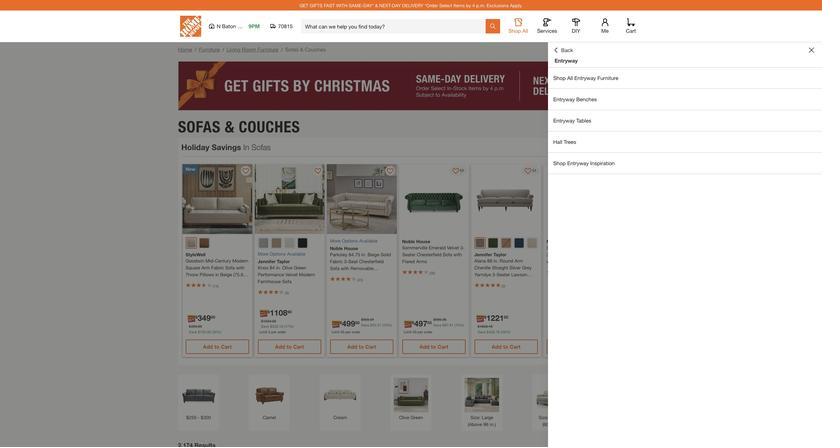 Task type: vqa. For each thing, say whether or not it's contained in the screenshot.
Shop Entryway Inspiration link
yes



Task type: locate. For each thing, give the bounding box(es) containing it.
add to cart button down 17
[[258, 340, 321, 355]]

more up parksley
[[330, 238, 341, 244]]

( right 150
[[212, 330, 213, 334]]

flared inside noble house sommerville blackberry velvet 3-seater chesterfield sofa with flared arms
[[556, 259, 569, 265]]

00 inside $ 349 00
[[211, 315, 215, 320]]

shop down hall on the top of page
[[553, 160, 566, 166]]

all left services
[[523, 28, 528, 34]]

18
[[489, 325, 493, 329]]

arm inside jennifer taylor alana 88 in. round arm chenille straight silver grey yarndye 3-seater lawson sofa with metal casters
[[515, 258, 523, 264]]

( left casters
[[502, 284, 503, 288]]

add to cart down 17
[[275, 344, 304, 350]]

add to cart down the $ 555 . 01 save $ 55 . 51 ( 10 %) limit 50 per order
[[347, 344, 376, 350]]

0 horizontal spatial 50
[[340, 330, 345, 334]]

sofa inside jennifer taylor alana 88 in. round arm chenille straight silver grey yarndye 3-seater lawson sofa with metal casters
[[474, 279, 484, 284]]

( down noble house sommerville emerald velvet 3- seater chesterfield sofa with flared arms
[[429, 271, 430, 275]]

in.) for size: medium (60-96 in.)
[[557, 422, 563, 428]]

50 inside the $ 555 . 01 save $ 55 . 51 ( 10 %) limit 50 per order
[[340, 330, 345, 334]]

2 vertical spatial shop
[[553, 160, 566, 166]]

/
[[195, 47, 196, 53], [222, 47, 224, 53], [281, 47, 283, 53]]

%)
[[387, 323, 392, 327], [459, 323, 464, 327], [289, 325, 294, 329], [217, 330, 221, 334], [506, 330, 510, 334]]

chesterfield inside more options available noble house parksley 84.75 in. beige solid fabric 3-seat chesterfield sofa with removable cushions
[[359, 259, 384, 265]]

menu containing shop all entryway furniture
[[548, 68, 822, 174]]

0 vertical spatial more
[[330, 238, 341, 244]]

5 add to cart from the left
[[492, 344, 521, 350]]

in.) down large
[[490, 422, 496, 428]]

4 to from the left
[[431, 344, 436, 350]]

in.) inside size: medium (60-96 in.)
[[557, 422, 563, 428]]

velvet right emerald
[[447, 245, 459, 251]]

1 vertical spatial jennifer
[[258, 259, 276, 264]]

fabric inside stylewell goodwin mid-century modern square arm fabric sofa with throw pillows in beige (75.6 in. l)
[[211, 265, 224, 271]]

order down 17
[[278, 330, 286, 334]]

beige left solid
[[368, 252, 379, 258]]

1 horizontal spatial 499
[[342, 319, 355, 328]]

chesterfield down emerald
[[417, 252, 442, 258]]

dark navy blue performance velvet image
[[298, 239, 307, 248]]

1 add to cart from the left
[[203, 344, 232, 350]]

0 vertical spatial olive
[[282, 265, 293, 271]]

( inside the $ 555 . 01 save $ 55 . 51 ( 10 %) limit 50 per order
[[382, 323, 383, 327]]

available up 84.75
[[359, 238, 378, 244]]

2 96 from the left
[[551, 422, 556, 428]]

items
[[454, 2, 465, 8]]

velvet inside jennifer taylor knox 84 in. olive green performance velvet modern farmhouse sofa
[[285, 272, 298, 278]]

1 vertical spatial fabric
[[211, 265, 224, 271]]

green down the more options available
[[294, 265, 306, 271]]

feedback link image
[[813, 111, 822, 146]]

arms inside noble house sommerville emerald velvet 3- seater chesterfield sofa with flared arms
[[416, 259, 427, 265]]

jennifer inside jennifer taylor alana 88 in. round arm chenille straight silver grey yarndye 3-seater lawson sofa with metal casters
[[474, 252, 492, 258]]

0 horizontal spatial in
[[215, 272, 219, 278]]

1 vertical spatial arm
[[202, 265, 210, 271]]

1 vertical spatial taylor
[[277, 259, 290, 264]]

add to cart button down 16
[[474, 340, 538, 355]]

shop for shop all entryway furniture
[[553, 75, 566, 81]]

carmel faux leather image
[[200, 239, 209, 248]]

jennifer up alana
[[474, 252, 492, 258]]

1 horizontal spatial per
[[346, 330, 351, 334]]

camel
[[263, 415, 276, 421]]

fabric inside more options available noble house parksley 84.75 in. beige solid fabric 3-seat chesterfield sofa with removable cushions
[[330, 259, 343, 265]]

size: inside size: medium (60-96 in.)
[[539, 415, 549, 421]]

0 horizontal spatial olive
[[282, 265, 293, 271]]

0 horizontal spatial noble
[[330, 246, 343, 251]]

cream
[[333, 415, 347, 421]]

throw
[[186, 272, 198, 278]]

jennifer up the knox
[[258, 259, 276, 264]]

499 inside the $ 499 . 00 save $ 150 . 00 ( 30 %)
[[191, 325, 197, 329]]

26 inside $ 1650 . 18 save $ 429 . 16 ( 26 %)
[[502, 330, 506, 334]]

cart for 499
[[365, 344, 376, 350]]

( right 51
[[382, 323, 383, 327]]

1 horizontal spatial seater
[[497, 272, 510, 278]]

order for 497
[[424, 330, 433, 334]]

cart
[[626, 28, 636, 34], [221, 344, 232, 350], [293, 344, 304, 350], [365, 344, 376, 350], [438, 344, 448, 350], [510, 344, 521, 350]]

add to cart for 1108
[[275, 344, 304, 350]]

all inside button
[[523, 28, 528, 34]]

1 / from the left
[[195, 47, 196, 53]]

1 horizontal spatial /
[[222, 47, 224, 53]]

peach orange velvet image
[[501, 239, 511, 248]]

in.) down medium at the right bottom
[[557, 422, 563, 428]]

0 horizontal spatial jennifer
[[258, 259, 276, 264]]

in right savings at the left top of page
[[243, 143, 249, 152]]

01
[[370, 318, 374, 322]]

3 add from the left
[[347, 344, 357, 350]]

0 horizontal spatial options
[[270, 251, 286, 257]]

jennifer for 1108
[[258, 259, 276, 264]]

1 horizontal spatial 50
[[355, 320, 360, 325]]

2 arms from the left
[[570, 259, 581, 265]]

with inside noble house sommerville emerald velvet 3- seater chesterfield sofa with flared arms
[[454, 252, 462, 258]]

jennifer inside jennifer taylor knox 84 in. olive green performance velvet modern farmhouse sofa
[[258, 259, 276, 264]]

%) right 51
[[387, 323, 392, 327]]

cream link
[[323, 378, 357, 421]]

back
[[561, 47, 573, 53]]

save inside $ 585 . 36 save $ 87 . 81 ( 15 %) limit 50 per order
[[433, 323, 441, 327]]

taylor inside jennifer taylor knox 84 in. olive green performance velvet modern farmhouse sofa
[[277, 259, 290, 264]]

order inside the $ 555 . 01 save $ 55 . 51 ( 10 %) limit 50 per order
[[352, 330, 360, 334]]

add to cart down $ 585 . 36 save $ 87 . 81 ( 15 %) limit 50 per order
[[420, 344, 448, 350]]

with inside stylewell goodwin mid-century modern square arm fabric sofa with throw pillows in beige (75.6 in. l)
[[236, 265, 245, 271]]

1 horizontal spatial jennifer
[[474, 252, 492, 258]]

arms inside noble house sommerville blackberry velvet 3-seater chesterfield sofa with flared arms
[[570, 259, 581, 265]]

3 / from the left
[[281, 47, 283, 53]]

2 add from the left
[[275, 344, 285, 350]]

1 horizontal spatial 96
[[551, 422, 556, 428]]

0 vertical spatial couches
[[305, 46, 326, 53]]

( inside $ 1339 . 00 save $ 230 . 10 ( 17 %) limit 5 per order
[[284, 325, 285, 329]]

499 left the 555
[[342, 319, 355, 328]]

0 horizontal spatial sofas
[[178, 117, 221, 136]]

$250 - $300
[[186, 415, 211, 421]]

noble inside noble house sommerville blackberry velvet 3-seater chesterfield sofa with flared arms
[[547, 239, 559, 244]]

size: up the (60-
[[539, 415, 549, 421]]

sand beige fabric image
[[187, 239, 196, 248]]

knox 84 in. olive green performance velvet modern farmhouse sofa image
[[255, 164, 325, 234]]

arm inside stylewell goodwin mid-century modern square arm fabric sofa with throw pillows in beige (75.6 in. l)
[[202, 265, 210, 271]]

2
[[503, 284, 505, 288]]

straight
[[492, 265, 508, 271]]

0 horizontal spatial arm
[[202, 265, 210, 271]]

home
[[178, 46, 192, 53]]

fabric down century
[[211, 265, 224, 271]]

in inside stylewell goodwin mid-century modern square arm fabric sofa with throw pillows in beige (75.6 in. l)
[[215, 272, 219, 278]]

noble house sommerville blackberry velvet 3-seater chesterfield sofa with flared arms
[[547, 239, 609, 265]]

( 14 )
[[213, 284, 219, 288]]

3 limit from the left
[[404, 330, 412, 334]]

arm up silver
[[515, 258, 523, 264]]

flared
[[402, 259, 415, 265], [556, 259, 569, 265]]

02
[[504, 315, 508, 320]]

mid-
[[205, 258, 215, 264]]

sofas down 70815
[[285, 46, 299, 53]]

options down fawn brown performance velvet image
[[270, 251, 286, 257]]

1 horizontal spatial arm
[[515, 258, 523, 264]]

( inside $ 1650 . 18 save $ 429 . 16 ( 26 %)
[[501, 330, 502, 334]]

cart for 1108
[[293, 344, 304, 350]]

entryway down trees
[[567, 160, 589, 166]]

26 down noble house sommerville emerald velvet 3- seater chesterfield sofa with flared arms
[[430, 271, 434, 275]]

in.)
[[490, 422, 496, 428], [557, 422, 563, 428]]

day*
[[363, 2, 374, 8]]

0 horizontal spatial 55
[[372, 323, 376, 327]]

limit for 499
[[332, 330, 339, 334]]

( down removable
[[357, 278, 358, 282]]

add to cart button down $ 585 . 36 save $ 87 . 81 ( 15 %) limit 50 per order
[[402, 340, 466, 355]]

modern
[[232, 258, 248, 264], [299, 272, 315, 278]]

in.) inside size: large (above 96 in.)
[[490, 422, 496, 428]]

0 horizontal spatial size:
[[471, 415, 481, 421]]

1 horizontal spatial house
[[416, 239, 430, 244]]

2 limit from the left
[[332, 330, 339, 334]]

2 horizontal spatial 50
[[413, 330, 417, 334]]

1 to from the left
[[214, 344, 219, 350]]

sofa down century
[[225, 265, 235, 271]]

sofa up cushions
[[330, 266, 339, 271]]

$ inside $ 349 00
[[195, 315, 198, 320]]

sofa inside noble house sommerville emerald velvet 3- seater chesterfield sofa with flared arms
[[443, 252, 452, 258]]

1 vertical spatial shop
[[553, 75, 566, 81]]

french beige performance velvet image
[[285, 239, 294, 248]]

l)
[[192, 279, 195, 284]]

furniture inside menu
[[598, 75, 618, 81]]

sofa up ( 6 )
[[282, 279, 292, 284]]

$ 1221 02
[[484, 314, 508, 323]]

0 horizontal spatial house
[[344, 246, 358, 251]]

options inside more options available noble house parksley 84.75 in. beige solid fabric 3-seat chesterfield sofa with removable cushions
[[342, 238, 358, 244]]

the home depot logo image
[[180, 16, 201, 37]]

1 flared from the left
[[402, 259, 415, 265]]

sofas down the sofas & couches
[[252, 143, 271, 152]]

limit
[[259, 330, 267, 334], [332, 330, 339, 334], [404, 330, 412, 334], [548, 330, 557, 334]]

diy
[[572, 28, 580, 34]]

1 horizontal spatial fabric
[[330, 259, 343, 265]]

with for sommerville emerald velvet 3- seater chesterfield sofa with flared arms
[[454, 252, 462, 258]]

1 vertical spatial options
[[270, 251, 286, 257]]

order inside $ 585 . 36 save $ 87 . 81 ( 15 %) limit 50 per order
[[424, 330, 433, 334]]

%) inside $ 1339 . 00 save $ 230 . 10 ( 17 %) limit 5 per order
[[289, 325, 294, 329]]

2 size: from the left
[[539, 415, 549, 421]]

55 left 51
[[372, 323, 376, 327]]

2 horizontal spatial seater
[[551, 252, 564, 258]]

2 order from the left
[[352, 330, 360, 334]]

sofa inside jennifer taylor knox 84 in. olive green performance velvet modern farmhouse sofa
[[282, 279, 292, 284]]

429
[[489, 330, 495, 334]]

sommerville left blackberry
[[547, 245, 572, 251]]

sofa inside stylewell goodwin mid-century modern square arm fabric sofa with throw pillows in beige (75.6 in. l)
[[225, 265, 235, 271]]

%) right 16
[[506, 330, 510, 334]]

save inside the $ 555 . 01 save $ 55 . 51 ( 10 %) limit 50 per order
[[361, 323, 369, 327]]

in
[[243, 143, 249, 152], [215, 272, 219, 278]]

modern up (75.6
[[232, 258, 248, 264]]

order down $ 499 50
[[352, 330, 360, 334]]

5 add to cart button from the left
[[474, 340, 538, 355]]

1 vertical spatial available
[[287, 251, 305, 257]]

to down 30 on the left
[[214, 344, 219, 350]]

save down 1339
[[261, 325, 269, 329]]

26 right 16
[[502, 330, 506, 334]]

1 horizontal spatial green
[[411, 415, 423, 421]]

1 horizontal spatial more options available link
[[330, 238, 394, 244]]

$300
[[201, 415, 211, 421]]

cart link
[[624, 18, 638, 34]]

1 horizontal spatial olive
[[399, 415, 409, 421]]

( down pillows
[[213, 284, 214, 288]]

0 horizontal spatial flared
[[402, 259, 415, 265]]

order for 1108
[[278, 330, 286, 334]]

96 down large
[[483, 422, 489, 428]]

holiday
[[181, 143, 209, 152]]

4 add to cart button from the left
[[402, 340, 466, 355]]

flared inside noble house sommerville emerald velvet 3- seater chesterfield sofa with flared arms
[[402, 259, 415, 265]]

silver grey yarndye image
[[476, 239, 485, 248]]

limit inside $ 585 . 36 save $ 87 . 81 ( 15 %) limit 50 per order
[[404, 330, 412, 334]]

96 inside size: large (above 96 in.)
[[483, 422, 489, 428]]

cart down the $ 555 . 01 save $ 55 . 51 ( 10 %) limit 50 per order
[[365, 344, 376, 350]]

menu
[[548, 68, 822, 174]]

2 horizontal spatial velvet
[[597, 245, 609, 251]]

5 to from the left
[[503, 344, 508, 350]]

to down 17
[[287, 344, 292, 350]]

( right 16
[[501, 330, 502, 334]]

%) right "81"
[[459, 323, 464, 327]]

3 add to cart from the left
[[347, 344, 376, 350]]

1 vertical spatial all
[[567, 75, 573, 81]]

1 horizontal spatial size:
[[539, 415, 549, 421]]

back button
[[553, 47, 573, 54]]

house inside noble house sommerville blackberry velvet 3-seater chesterfield sofa with flared arms
[[561, 239, 575, 244]]

per down $ 499 50
[[346, 330, 351, 334]]

to for 1108
[[287, 344, 292, 350]]

( inside the $ 499 . 00 save $ 150 . 00 ( 30 %)
[[212, 330, 213, 334]]

cart down the $ 499 . 00 save $ 150 . 00 ( 30 %)
[[221, 344, 232, 350]]

more inside more options available noble house parksley 84.75 in. beige solid fabric 3-seat chesterfield sofa with removable cushions
[[330, 238, 341, 244]]

2 horizontal spatial furniture
[[598, 75, 618, 81]]

1 vertical spatial 26
[[502, 330, 506, 334]]

shop inside button
[[509, 28, 521, 34]]

cream image
[[323, 378, 357, 413]]

to down the $ 555 . 01 save $ 55 . 51 ( 10 %) limit 50 per order
[[359, 344, 364, 350]]

opal grey velvet image
[[259, 239, 268, 248]]

add to cart button for 497
[[402, 340, 466, 355]]

1 horizontal spatial all
[[567, 75, 573, 81]]

seater inside noble house sommerville emerald velvet 3- seater chesterfield sofa with flared arms
[[402, 252, 416, 258]]

in. right 84
[[276, 265, 281, 271]]

with inside noble house sommerville blackberry velvet 3-seater chesterfield sofa with flared arms
[[547, 259, 555, 265]]

0 horizontal spatial beige
[[220, 272, 232, 278]]

arms
[[416, 259, 427, 265], [570, 259, 581, 265]]

%) inside $ 1650 . 18 save $ 429 . 16 ( 26 %)
[[506, 330, 510, 334]]

1 horizontal spatial arms
[[570, 259, 581, 265]]

order down $ 497 55
[[424, 330, 433, 334]]

1 horizontal spatial more
[[330, 238, 341, 244]]

15
[[455, 323, 459, 327]]

available down dark navy blue performance velvet icon
[[287, 251, 305, 257]]

2 horizontal spatial chesterfield
[[566, 252, 590, 258]]

0 vertical spatial options
[[342, 238, 358, 244]]

2 horizontal spatial noble
[[547, 239, 559, 244]]

1 horizontal spatial &
[[300, 46, 303, 53]]

sofas up holiday
[[178, 117, 221, 136]]

n baton rouge
[[217, 23, 253, 29]]

0 horizontal spatial available
[[287, 251, 305, 257]]

add to cart button for 1108
[[258, 340, 321, 355]]

add to cart for 349
[[203, 344, 232, 350]]

available
[[359, 238, 378, 244], [287, 251, 305, 257]]

36
[[442, 318, 447, 322]]

sofa inside more options available noble house parksley 84.75 in. beige solid fabric 3-seat chesterfield sofa with removable cushions
[[330, 266, 339, 271]]

0 horizontal spatial velvet
[[285, 272, 298, 278]]

add down $ 585 . 36 save $ 87 . 81 ( 15 %) limit 50 per order
[[420, 344, 430, 350]]

499 for $ 499 . 00 save $ 150 . 00 ( 30 %)
[[191, 325, 197, 329]]

more options available link
[[330, 238, 394, 244], [258, 251, 321, 258]]

$ 497 55
[[412, 319, 432, 328]]

available inside more options available noble house parksley 84.75 in. beige solid fabric 3-seat chesterfield sofa with removable cushions
[[359, 238, 378, 244]]

2 horizontal spatial per
[[418, 330, 423, 334]]

2 horizontal spatial order
[[424, 330, 433, 334]]

shop up entryway benches
[[553, 75, 566, 81]]

1 order from the left
[[278, 330, 286, 334]]

velvet inside noble house sommerville emerald velvet 3- seater chesterfield sofa with flared arms
[[447, 245, 459, 251]]

0 horizontal spatial more
[[258, 251, 268, 257]]

2 add to cart button from the left
[[258, 340, 321, 355]]

house up 84.75
[[344, 246, 358, 251]]

2 per from the left
[[346, 330, 351, 334]]

add for 497
[[420, 344, 430, 350]]

%) inside $ 585 . 36 save $ 87 . 81 ( 15 %) limit 50 per order
[[459, 323, 464, 327]]

1 horizontal spatial options
[[342, 238, 358, 244]]

1 horizontal spatial modern
[[299, 272, 315, 278]]

olive green link
[[394, 378, 428, 421]]

per inside the $ 555 . 01 save $ 55 . 51 ( 10 %) limit 50 per order
[[346, 330, 351, 334]]

tables
[[576, 118, 591, 124]]

1 vertical spatial more
[[258, 251, 268, 257]]

55 left 585
[[427, 320, 432, 325]]

add to cart for 497
[[420, 344, 448, 350]]

sofa inside noble house sommerville blackberry velvet 3-seater chesterfield sofa with flared arms
[[592, 252, 601, 258]]

shop all
[[509, 28, 528, 34]]

noble inside noble house sommerville emerald velvet 3- seater chesterfield sofa with flared arms
[[402, 239, 415, 244]]

size: for (60-
[[539, 415, 549, 421]]

0 horizontal spatial 499
[[191, 325, 197, 329]]

alana
[[474, 258, 486, 264]]

limit inside the $ 555 . 01 save $ 55 . 51 ( 10 %) limit 50 per order
[[332, 330, 339, 334]]

limit inside $ 1339 . 00 save $ 230 . 10 ( 17 %) limit 5 per order
[[259, 330, 267, 334]]

499
[[342, 319, 355, 328], [191, 325, 197, 329]]

sofa
[[443, 252, 452, 258], [592, 252, 601, 258], [225, 265, 235, 271], [330, 266, 339, 271], [282, 279, 292, 284], [474, 279, 484, 284]]

arms for blackberry
[[570, 259, 581, 265]]

chesterfield inside noble house sommerville blackberry velvet 3-seater chesterfield sofa with flared arms
[[566, 252, 590, 258]]

4 add to cart from the left
[[420, 344, 448, 350]]

3 order from the left
[[424, 330, 433, 334]]

0 horizontal spatial more options available link
[[258, 251, 321, 258]]

0 horizontal spatial 96
[[483, 422, 489, 428]]

options for more options available
[[270, 251, 286, 257]]

96 inside size: medium (60-96 in.)
[[551, 422, 556, 428]]

beige inside more options available noble house parksley 84.75 in. beige solid fabric 3-seat chesterfield sofa with removable cushions
[[368, 252, 379, 258]]

jennifer taylor alana 88 in. round arm chenille straight silver grey yarndye 3-seater lawson sofa with metal casters
[[474, 252, 532, 284]]

sommerville inside noble house sommerville emerald velvet 3- seater chesterfield sofa with flared arms
[[402, 245, 428, 251]]

in right pillows
[[215, 272, 219, 278]]

0 horizontal spatial /
[[195, 47, 196, 53]]

seater for noble house sommerville emerald velvet 3- seater chesterfield sofa with flared arms
[[402, 252, 416, 258]]

seater inside jennifer taylor alana 88 in. round arm chenille straight silver grey yarndye 3-seater lawson sofa with metal casters
[[497, 272, 510, 278]]

more inside the "more options available" link
[[258, 251, 268, 257]]

noble inside more options available noble house parksley 84.75 in. beige solid fabric 3-seat chesterfield sofa with removable cushions
[[330, 246, 343, 251]]

1 horizontal spatial sofas
[[252, 143, 271, 152]]

gifts
[[310, 2, 323, 8]]

home / furniture / living room furniture / sofas & couches
[[178, 46, 326, 53]]

fawn brown performance velvet image
[[272, 239, 281, 248]]

add down 150
[[203, 344, 213, 350]]

2 to from the left
[[287, 344, 292, 350]]

0 vertical spatial available
[[359, 238, 378, 244]]

1 add to cart button from the left
[[186, 340, 249, 355]]

0 horizontal spatial per
[[271, 330, 277, 334]]

2 horizontal spatial house
[[561, 239, 575, 244]]

50 inside $ 585 . 36 save $ 87 . 81 ( 15 %) limit 50 per order
[[413, 330, 417, 334]]

1 horizontal spatial order
[[352, 330, 360, 334]]

more down opal grey velvet image
[[258, 251, 268, 257]]

1 horizontal spatial 26
[[502, 330, 506, 334]]

house inside more options available noble house parksley 84.75 in. beige solid fabric 3-seat chesterfield sofa with removable cushions
[[344, 246, 358, 251]]

more
[[330, 238, 341, 244], [258, 251, 268, 257]]

velvet for emerald
[[447, 245, 459, 251]]

chesterfield up removable
[[359, 259, 384, 265]]

1 add from the left
[[203, 344, 213, 350]]

$ 499 . 00 save $ 150 . 00 ( 30 %)
[[189, 325, 221, 334]]

0 horizontal spatial chesterfield
[[359, 259, 384, 265]]

10 left 17
[[279, 325, 283, 329]]

) for 1108
[[288, 291, 289, 295]]

1 horizontal spatial in.)
[[557, 422, 563, 428]]

%) right 150
[[217, 330, 221, 334]]

2 add to cart from the left
[[275, 344, 304, 350]]

/ left living at the left top
[[222, 47, 224, 53]]

( right 230
[[284, 325, 285, 329]]

0 vertical spatial arm
[[515, 258, 523, 264]]

( inside $ 585 . 36 save $ 87 . 81 ( 15 %) limit 50 per order
[[455, 323, 455, 327]]

light beige linen image
[[528, 239, 537, 248]]

per inside $ 585 . 36 save $ 87 . 81 ( 15 %) limit 50 per order
[[418, 330, 423, 334]]

cart for 497
[[438, 344, 448, 350]]

96 down medium at the right bottom
[[551, 422, 556, 428]]

green
[[294, 265, 306, 271], [411, 415, 423, 421]]

499 down $ 349 00
[[191, 325, 197, 329]]

with inside jennifer taylor alana 88 in. round arm chenille straight silver grey yarndye 3-seater lawson sofa with metal casters
[[485, 279, 494, 284]]

sommerville for sommerville emerald velvet 3- seater chesterfield sofa with flared arms
[[402, 245, 428, 251]]

sommerville left emerald
[[402, 245, 428, 251]]

more options available link up 84.75
[[330, 238, 394, 244]]

add to cart for 1221
[[492, 344, 521, 350]]

camel image
[[252, 378, 287, 413]]

living
[[227, 46, 240, 53]]

jennifer
[[474, 252, 492, 258], [258, 259, 276, 264]]

cart down 87
[[438, 344, 448, 350]]

3 per from the left
[[418, 330, 423, 334]]

add for 1221
[[492, 344, 502, 350]]

size: up the (above
[[471, 415, 481, 421]]

olive green performance velvet image
[[488, 239, 498, 248]]

3 to from the left
[[359, 344, 364, 350]]

1339
[[263, 319, 271, 323]]

in. inside more options available noble house parksley 84.75 in. beige solid fabric 3-seat chesterfield sofa with removable cushions
[[362, 252, 366, 258]]

order inside $ 1339 . 00 save $ 230 . 10 ( 17 %) limit 5 per order
[[278, 330, 286, 334]]

size:
[[471, 415, 481, 421], [539, 415, 549, 421]]

)
[[434, 271, 435, 275], [362, 278, 363, 282], [218, 284, 219, 288], [505, 284, 505, 288], [288, 291, 289, 295]]

sofa down emerald
[[443, 252, 452, 258]]

( right "81"
[[455, 323, 455, 327]]

2 horizontal spatial &
[[375, 2, 378, 8]]

0 horizontal spatial all
[[523, 28, 528, 34]]

add to cart button for 1221
[[474, 340, 538, 355]]

parksley 84.75 in. beige solid fabric 3-seat chesterfield sofa with removable cushions image
[[327, 164, 397, 234]]

more options available noble house parksley 84.75 in. beige solid fabric 3-seat chesterfield sofa with removable cushions
[[330, 238, 391, 278]]

velvet for blackberry
[[597, 245, 609, 251]]

00
[[211, 315, 215, 320], [272, 319, 276, 323], [198, 325, 202, 329], [207, 330, 211, 334]]

5 add from the left
[[492, 344, 502, 350]]

0 horizontal spatial &
[[225, 117, 235, 136]]

sommerville inside noble house sommerville blackberry velvet 3-seater chesterfield sofa with flared arms
[[547, 245, 572, 251]]

1 vertical spatial beige
[[220, 272, 232, 278]]

save inside $ 1339 . 00 save $ 230 . 10 ( 17 %) limit 5 per order
[[261, 325, 269, 329]]

00 up 230
[[272, 319, 276, 323]]

add to cart button down 30 on the left
[[186, 340, 249, 355]]

add
[[203, 344, 213, 350], [275, 344, 285, 350], [347, 344, 357, 350], [420, 344, 430, 350], [492, 344, 502, 350]]

*order
[[425, 2, 438, 8]]

per for 499
[[346, 330, 351, 334]]

arm up pillows
[[202, 265, 210, 271]]

n
[[217, 23, 221, 29]]

shop for shop entryway inspiration
[[553, 160, 566, 166]]

green down olive green image
[[411, 415, 423, 421]]

1 sommerville from the left
[[402, 245, 428, 251]]

1 limit from the left
[[259, 330, 267, 334]]

house
[[416, 239, 430, 244], [561, 239, 575, 244], [344, 246, 358, 251]]

per for 497
[[418, 330, 423, 334]]

.
[[369, 318, 370, 322], [441, 318, 442, 322], [271, 319, 272, 323], [376, 323, 377, 327], [448, 323, 450, 327], [197, 325, 198, 329], [278, 325, 279, 329], [488, 325, 489, 329], [206, 330, 207, 334], [495, 330, 496, 334]]

velvet
[[447, 245, 459, 251], [597, 245, 609, 251], [285, 272, 298, 278]]

55
[[427, 320, 432, 325], [372, 323, 376, 327]]

0 horizontal spatial green
[[294, 265, 306, 271]]

to down $ 1650 . 18 save $ 429 . 16 ( 26 %)
[[503, 344, 508, 350]]

taylor down the more options available
[[277, 259, 290, 264]]

options
[[342, 238, 358, 244], [270, 251, 286, 257]]

available for more options available
[[287, 251, 305, 257]]

save
[[361, 323, 369, 327], [433, 323, 441, 327], [261, 325, 269, 329], [189, 330, 197, 334], [478, 330, 486, 334]]

per inside $ 1339 . 00 save $ 230 . 10 ( 17 %) limit 5 per order
[[271, 330, 277, 334]]

0 horizontal spatial taylor
[[277, 259, 290, 264]]

2 sommerville from the left
[[547, 245, 572, 251]]

diy button
[[566, 18, 587, 34]]

alana 88 in. round arm chenille straight silver grey yarndye 3-seater lawson sofa with metal casters image
[[471, 164, 541, 234]]

What can we help you find today? search field
[[305, 19, 485, 33]]

cart down $ 1650 . 18 save $ 429 . 16 ( 26 %)
[[510, 344, 521, 350]]

olive down olive green image
[[399, 415, 409, 421]]

0 horizontal spatial sommerville
[[402, 245, 428, 251]]

beige inside stylewell goodwin mid-century modern square arm fabric sofa with throw pillows in beige (75.6 in. l)
[[220, 272, 232, 278]]

house inside noble house sommerville emerald velvet 3- seater chesterfield sofa with flared arms
[[416, 239, 430, 244]]

0 vertical spatial more options available link
[[330, 238, 394, 244]]

add down $ 1339 . 00 save $ 230 . 10 ( 17 %) limit 5 per order
[[275, 344, 285, 350]]

/ down 70815 button
[[281, 47, 283, 53]]

%) for 499
[[387, 323, 392, 327]]

to for 499
[[359, 344, 364, 350]]

150
[[200, 330, 206, 334]]

2 flared from the left
[[556, 259, 569, 265]]

more for more options available
[[258, 251, 268, 257]]

in. right '88'
[[494, 258, 498, 264]]

camel link
[[252, 378, 287, 421]]

1 horizontal spatial 55
[[427, 320, 432, 325]]

10 right 51
[[383, 323, 387, 327]]

0 horizontal spatial in.)
[[490, 422, 496, 428]]

3 add to cart button from the left
[[330, 340, 394, 355]]

in. right 84.75
[[362, 252, 366, 258]]

taylor inside jennifer taylor alana 88 in. round arm chenille straight silver grey yarndye 3-seater lawson sofa with metal casters
[[494, 252, 507, 258]]

4 add from the left
[[420, 344, 430, 350]]

1 horizontal spatial available
[[359, 238, 378, 244]]

2 in.) from the left
[[557, 422, 563, 428]]

/ right home link
[[195, 47, 196, 53]]

per for 1108
[[271, 330, 277, 334]]

per down 497
[[418, 330, 423, 334]]

1 horizontal spatial noble
[[402, 239, 415, 244]]

0 horizontal spatial 10
[[279, 325, 283, 329]]

1 arms from the left
[[416, 259, 427, 265]]

96
[[483, 422, 489, 428], [551, 422, 556, 428]]

rouge
[[238, 23, 253, 29]]

30
[[213, 330, 217, 334]]

in.) for size: large (above 96 in.)
[[490, 422, 496, 428]]

in.
[[362, 252, 366, 258], [494, 258, 498, 264], [276, 265, 281, 271], [186, 279, 190, 284]]

sommerville
[[402, 245, 428, 251], [547, 245, 572, 251]]

trees
[[564, 139, 576, 145]]

1 in.) from the left
[[490, 422, 496, 428]]

entryway left "benches"
[[553, 96, 575, 102]]

0 vertical spatial modern
[[232, 258, 248, 264]]

1 per from the left
[[271, 330, 277, 334]]

1 96 from the left
[[483, 422, 489, 428]]

5
[[268, 330, 270, 334]]

555
[[363, 318, 369, 322]]

2 horizontal spatial /
[[281, 47, 283, 53]]

1 size: from the left
[[471, 415, 481, 421]]

couches
[[305, 46, 326, 53], [239, 117, 300, 136]]

50 down 497
[[413, 330, 417, 334]]

1 horizontal spatial sommerville
[[547, 245, 572, 251]]

shop all entryway furniture
[[553, 75, 618, 81]]

save down the 555
[[361, 323, 369, 327]]

yarndye
[[474, 272, 491, 278]]

1 horizontal spatial chesterfield
[[417, 252, 442, 258]]

hall trees link
[[548, 132, 822, 153]]



Task type: describe. For each thing, give the bounding box(es) containing it.
chesterfield for blackberry
[[566, 252, 590, 258]]

4
[[472, 2, 475, 8]]

add to cart for 499
[[347, 344, 376, 350]]

size: medium (60-96 in.) image
[[536, 378, 570, 413]]

me button
[[595, 18, 616, 34]]

removable
[[351, 266, 374, 271]]

arm for square
[[202, 265, 210, 271]]

to for 349
[[214, 344, 219, 350]]

14
[[214, 284, 218, 288]]

add to cart button for 499
[[330, 340, 394, 355]]

modern inside jennifer taylor knox 84 in. olive green performance velvet modern farmhouse sofa
[[299, 272, 315, 278]]

in. inside jennifer taylor knox 84 in. olive green performance velvet modern farmhouse sofa
[[276, 265, 281, 271]]

230
[[272, 325, 278, 329]]

$ 585 . 36 save $ 87 . 81 ( 15 %) limit 50 per order
[[404, 318, 464, 334]]

$250 - $300 link
[[181, 378, 216, 421]]

with inside more options available noble house parksley 84.75 in. beige solid fabric 3-seat chesterfield sofa with removable cushions
[[341, 266, 349, 271]]

green inside jennifer taylor knox 84 in. olive green performance velvet modern farmhouse sofa
[[294, 265, 306, 271]]

size: medium (60-96 in.) link
[[536, 378, 570, 428]]

cart for 349
[[221, 344, 232, 350]]

navy blue velvet image
[[514, 239, 524, 248]]

all for shop all entryway furniture
[[567, 75, 573, 81]]

more options available
[[258, 251, 305, 257]]

$250
[[186, 415, 196, 421]]

1 horizontal spatial couches
[[305, 46, 326, 53]]

me
[[601, 28, 609, 34]]

sommerville emerald velvet 3-seater chesterfield sofa with flared arms image
[[399, 164, 469, 234]]

$ 555 . 01 save $ 55 . 51 ( 10 %) limit 50 per order
[[332, 318, 392, 334]]

sponsored banner image
[[178, 61, 644, 111]]

house for emerald
[[416, 239, 430, 244]]

taylor for 1221
[[494, 252, 507, 258]]

16
[[496, 330, 500, 334]]

with for sommerville blackberry velvet 3-seater chesterfield sofa with flared arms
[[547, 259, 555, 265]]

available for more options available noble house parksley 84.75 in. beige solid fabric 3-seat chesterfield sofa with removable cushions
[[359, 238, 378, 244]]

%) inside the $ 499 . 00 save $ 150 . 00 ( 30 %)
[[217, 330, 221, 334]]

55 inside $ 497 55
[[427, 320, 432, 325]]

entryway for entryway benches
[[553, 96, 575, 102]]

farmhouse
[[258, 279, 281, 284]]

2 horizontal spatial sofas
[[285, 46, 299, 53]]

) for 1221
[[505, 284, 505, 288]]

baton
[[222, 23, 236, 29]]

stylewell goodwin mid-century modern square arm fabric sofa with throw pillows in beige (75.6 in. l)
[[186, 252, 248, 284]]

limit for 1108
[[259, 330, 267, 334]]

seater for noble house sommerville blackberry velvet 3-seater chesterfield sofa with flared arms
[[551, 252, 564, 258]]

size: for (above
[[471, 415, 481, 421]]

round
[[500, 258, 513, 264]]

flared for noble house sommerville emerald velvet 3- seater chesterfield sofa with flared arms
[[402, 259, 415, 265]]

with for goodwin mid-century modern square arm fabric sofa with throw pillows in beige (75.6 in. l)
[[236, 265, 245, 271]]

3- inside more options available noble house parksley 84.75 in. beige solid fabric 3-seat chesterfield sofa with removable cushions
[[344, 259, 348, 265]]

jennifer taylor knox 84 in. olive green performance velvet modern farmhouse sofa
[[258, 259, 315, 284]]

solid
[[381, 252, 391, 258]]

4 limit from the left
[[548, 330, 557, 334]]

chesterfield for emerald
[[417, 252, 442, 258]]

seat
[[348, 259, 358, 265]]

large
[[482, 415, 493, 421]]

10 inside the $ 555 . 01 save $ 55 . 51 ( 10 %) limit 50 per order
[[383, 323, 387, 327]]

entryway benches
[[553, 96, 597, 102]]

olive green image
[[394, 378, 428, 413]]

olive inside jennifer taylor knox 84 in. olive green performance velvet modern farmhouse sofa
[[282, 265, 293, 271]]

00 left 30 on the left
[[207, 330, 211, 334]]

( 2 )
[[502, 284, 505, 288]]

flared for noble house sommerville blackberry velvet 3-seater chesterfield sofa with flared arms
[[556, 259, 569, 265]]

entryway for entryway tables
[[553, 118, 575, 124]]

services
[[537, 28, 557, 34]]

grey
[[522, 265, 532, 271]]

new
[[186, 166, 195, 172]]

living room furniture link
[[227, 46, 278, 53]]

entryway tables
[[553, 118, 591, 124]]

taylor for 1108
[[277, 259, 290, 264]]

55 inside the $ 555 . 01 save $ 55 . 51 ( 10 %) limit 50 per order
[[372, 323, 376, 327]]

51
[[377, 323, 381, 327]]

585
[[435, 318, 441, 322]]

cushions
[[330, 273, 349, 278]]

0 vertical spatial in
[[243, 143, 249, 152]]

holiday savings in sofas
[[181, 143, 271, 152]]

0 horizontal spatial 26
[[430, 271, 434, 275]]

more for more options available noble house parksley 84.75 in. beige solid fabric 3-seat chesterfield sofa with removable cushions
[[330, 238, 341, 244]]

options for more options available noble house parksley 84.75 in. beige solid fabric 3-seat chesterfield sofa with removable cushions
[[342, 238, 358, 244]]

$ inside $ 1221 02
[[484, 315, 486, 320]]

to for 1221
[[503, 344, 508, 350]]

497
[[414, 319, 427, 328]]

10 inside $ 1339 . 00 save $ 230 . 10 ( 17 %) limit 5 per order
[[279, 325, 283, 329]]

1 vertical spatial &
[[300, 46, 303, 53]]

noble house sommerville emerald velvet 3- seater chesterfield sofa with flared arms
[[402, 239, 465, 265]]

size: large (above 96 in.) link
[[465, 378, 499, 428]]

96 for (60-
[[551, 422, 556, 428]]

performance
[[258, 272, 284, 278]]

90
[[287, 310, 292, 314]]

$ inside the $ 1108 90
[[268, 310, 270, 314]]

0 vertical spatial &
[[375, 2, 378, 8]]

2 vertical spatial &
[[225, 117, 235, 136]]

1650
[[480, 325, 488, 329]]

50 for 497
[[413, 330, 417, 334]]

00 up 150
[[198, 325, 202, 329]]

( up the $ 1108 90
[[285, 291, 286, 295]]

add to cart button for 349
[[186, 340, 249, 355]]

to for 497
[[431, 344, 436, 350]]

size: large (above 96 in.) image
[[465, 378, 499, 413]]

order for 499
[[352, 330, 360, 334]]

limit for 497
[[404, 330, 412, 334]]

2 / from the left
[[222, 47, 224, 53]]

shop for shop all
[[509, 28, 521, 34]]

room
[[242, 46, 256, 53]]

noble for noble house sommerville emerald velvet 3- seater chesterfield sofa with flared arms
[[402, 239, 415, 244]]

apply.
[[510, 2, 523, 8]]

3- inside noble house sommerville blackberry velvet 3-seater chesterfield sofa with flared arms
[[547, 252, 551, 258]]

jennifer for 1221
[[474, 252, 492, 258]]

1 vertical spatial sofas
[[178, 117, 221, 136]]

drawer close image
[[809, 48, 814, 53]]

$ 349 00
[[195, 314, 215, 323]]

%) for 1108
[[289, 325, 294, 329]]

in. inside stylewell goodwin mid-century modern square arm fabric sofa with throw pillows in beige (75.6 in. l)
[[186, 279, 190, 284]]

century
[[215, 258, 231, 264]]

arm for round
[[515, 258, 523, 264]]

services button
[[537, 18, 558, 34]]

%) for 497
[[459, 323, 464, 327]]

modern inside stylewell goodwin mid-century modern square arm fabric sofa with throw pillows in beige (75.6 in. l)
[[232, 258, 248, 264]]

1 vertical spatial more options available link
[[258, 251, 321, 258]]

17
[[285, 325, 289, 329]]

benches
[[576, 96, 597, 102]]

( 6 )
[[285, 291, 289, 295]]

save for 499
[[361, 323, 369, 327]]

$250 - $300 image
[[181, 378, 216, 413]]

entryway up "benches"
[[574, 75, 596, 81]]

(60-
[[543, 422, 551, 428]]

noble for noble house sommerville blackberry velvet 3-seater chesterfield sofa with flared arms
[[547, 239, 559, 244]]

cart right the me
[[626, 28, 636, 34]]

pillows
[[200, 272, 214, 278]]

96 for (above
[[483, 422, 489, 428]]

goodwin mid-century modern square arm fabric sofa with throw pillows in beige (75.6 in. l) image
[[182, 164, 252, 234]]

same-
[[349, 2, 363, 8]]

by
[[466, 2, 471, 8]]

add for 499
[[347, 344, 357, 350]]

3- inside jennifer taylor alana 88 in. round arm chenille straight silver grey yarndye 3-seater lawson sofa with metal casters
[[492, 272, 497, 278]]

0 horizontal spatial furniture
[[199, 46, 220, 53]]

exclusions
[[487, 2, 509, 8]]

green inside 'olive green' link
[[411, 415, 423, 421]]

get
[[299, 2, 308, 8]]

84
[[270, 265, 275, 271]]

3- inside noble house sommerville emerald velvet 3- seater chesterfield sofa with flared arms
[[461, 245, 465, 251]]

blackberry
[[573, 245, 595, 251]]

jack 84 in. cloud white performance velvet modern tuxedo tufted sofa image
[[616, 164, 686, 234]]

) for 499
[[362, 278, 363, 282]]

fast
[[324, 2, 335, 8]]

sommerville blackberry velvet 3-seater chesterfield sofa with flared arms image
[[543, 164, 613, 234]]

9pm
[[249, 23, 260, 29]]

medium
[[550, 415, 567, 421]]

entryway for entryway
[[555, 57, 578, 64]]

2 vertical spatial sofas
[[252, 143, 271, 152]]

in. inside jennifer taylor alana 88 in. round arm chenille straight silver grey yarndye 3-seater lawson sofa with metal casters
[[494, 258, 498, 264]]

50 for 499
[[340, 330, 345, 334]]

$ inside $ 499 50
[[340, 320, 342, 325]]

23
[[358, 278, 362, 282]]

add for 1108
[[275, 344, 285, 350]]

$ 1339 . 00 save $ 230 . 10 ( 17 %) limit 5 per order
[[259, 319, 294, 334]]

save inside the $ 499 . 00 save $ 150 . 00 ( 30 %)
[[189, 330, 197, 334]]

1 horizontal spatial furniture
[[257, 46, 278, 53]]

all for shop all
[[523, 28, 528, 34]]

1 vertical spatial couches
[[239, 117, 300, 136]]

save for 1108
[[261, 325, 269, 329]]

get gifts fast with same-day* & next-day delivery *order select items by 4 p.m. exclusions apply.
[[299, 2, 523, 8]]

next-
[[379, 2, 392, 8]]

add for 349
[[203, 344, 213, 350]]

size: large (above 96 in.)
[[468, 415, 496, 428]]

50 inside $ 499 50
[[355, 320, 360, 325]]

cart for 1221
[[510, 344, 521, 350]]

sommerville for sommerville blackberry velvet 3-seater chesterfield sofa with flared arms
[[547, 245, 572, 251]]

day
[[392, 2, 401, 8]]

00 inside $ 1339 . 00 save $ 230 . 10 ( 17 %) limit 5 per order
[[272, 319, 276, 323]]

$ inside $ 497 55
[[412, 320, 414, 325]]

shop entryway inspiration
[[553, 160, 615, 166]]

entryway benches link
[[548, 89, 822, 110]]

house for blackberry
[[561, 239, 575, 244]]

save inside $ 1650 . 18 save $ 429 . 16 ( 26 %)
[[478, 330, 486, 334]]

499 for $ 499 50
[[342, 319, 355, 328]]

arms for emerald
[[416, 259, 427, 265]]

home link
[[178, 46, 192, 53]]

square
[[186, 265, 200, 271]]

hall
[[553, 139, 562, 145]]

( 26 )
[[429, 271, 435, 275]]

save for 497
[[433, 323, 441, 327]]

metal
[[495, 279, 506, 284]]

84.75
[[349, 252, 360, 258]]



